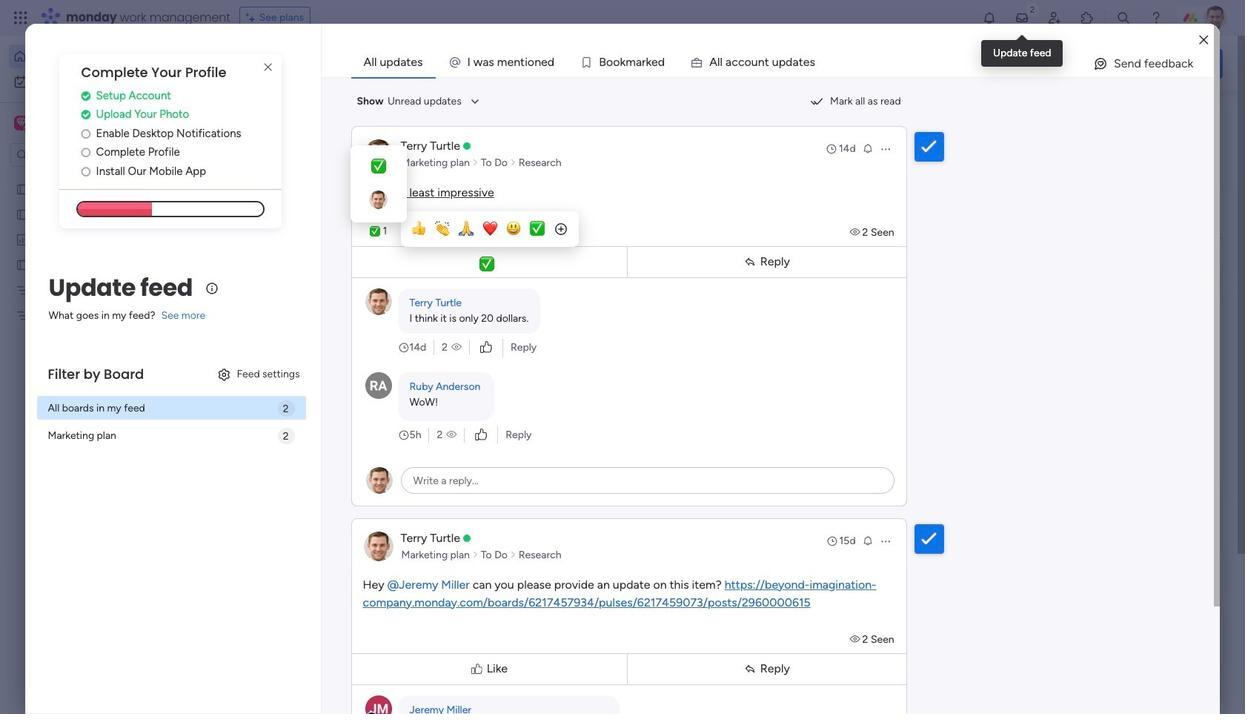 Task type: locate. For each thing, give the bounding box(es) containing it.
1 vertical spatial option
[[9, 70, 180, 93]]

0 vertical spatial dapulse x slim image
[[259, 59, 277, 76]]

public board image up public dashboard image
[[16, 182, 30, 196]]

close image
[[1200, 34, 1209, 46]]

public board image
[[16, 182, 30, 196], [490, 271, 507, 287]]

tab
[[351, 47, 436, 77]]

0 vertical spatial public board image
[[16, 207, 30, 221]]

1 vertical spatial circle o image
[[81, 147, 91, 158]]

dapulse x slim image
[[259, 59, 277, 76], [1201, 108, 1219, 125]]

circle o image
[[81, 128, 91, 139], [81, 147, 91, 158]]

circle o image
[[81, 166, 91, 177]]

2 vertical spatial v2 seen image
[[850, 633, 863, 646]]

1 vertical spatial public board image
[[490, 271, 507, 287]]

1 vertical spatial v2 like image
[[476, 427, 487, 443]]

option down search in workspace field
[[0, 175, 189, 178]]

v2 like image
[[481, 339, 492, 356], [476, 427, 487, 443]]

0 vertical spatial add to favorites image
[[682, 271, 697, 286]]

option up check circle image
[[9, 44, 180, 68]]

public board image up component "icon"
[[490, 271, 507, 287]]

0 vertical spatial option
[[9, 44, 180, 68]]

v2 seen image
[[452, 340, 462, 355], [447, 428, 457, 442], [850, 633, 863, 646]]

0 vertical spatial circle o image
[[81, 128, 91, 139]]

list box
[[0, 173, 189, 528]]

1 public board image from the top
[[16, 207, 30, 221]]

search everything image
[[1117, 10, 1132, 25]]

option
[[9, 44, 180, 68], [9, 70, 180, 93], [0, 175, 189, 178]]

0 vertical spatial public board image
[[16, 182, 30, 196]]

0 horizontal spatial add to favorites image
[[440, 453, 455, 468]]

1 horizontal spatial dapulse x slim image
[[1201, 108, 1219, 125]]

public board image down public dashboard image
[[16, 257, 30, 271]]

public board image up public dashboard image
[[16, 207, 30, 221]]

circle o image up circle o image
[[81, 147, 91, 158]]

public dashboard image
[[16, 232, 30, 246]]

add to favorites image
[[682, 271, 697, 286], [440, 453, 455, 468]]

2 circle o image from the top
[[81, 147, 91, 158]]

0 horizontal spatial public board image
[[16, 182, 30, 196]]

notifications image
[[983, 10, 997, 25]]

remove from favorites image
[[440, 271, 455, 286]]

2 element
[[379, 558, 396, 576]]

check circle image
[[81, 90, 91, 101]]

1 circle o image from the top
[[81, 128, 91, 139]]

tab list
[[351, 47, 1215, 77]]

public board image
[[16, 207, 30, 221], [16, 257, 30, 271]]

help center element
[[1001, 612, 1224, 671]]

0 vertical spatial v2 like image
[[481, 339, 492, 356]]

quick search results list box
[[229, 139, 966, 517]]

update feed image
[[1015, 10, 1030, 25]]

1 vertical spatial public board image
[[16, 257, 30, 271]]

option up check circle icon on the top of the page
[[9, 70, 180, 93]]

close recently visited image
[[229, 121, 247, 139]]

monday marketplace image
[[1081, 10, 1095, 25]]

workspace image
[[14, 115, 29, 131]]

slider arrow image
[[472, 155, 479, 170], [472, 548, 479, 563], [510, 548, 517, 563]]

circle o image down check circle icon on the top of the page
[[81, 128, 91, 139]]



Task type: vqa. For each thing, say whether or not it's contained in the screenshot.
12
no



Task type: describe. For each thing, give the bounding box(es) containing it.
getting started element
[[1001, 540, 1224, 600]]

v2 bolt switch image
[[1129, 55, 1137, 72]]

component image
[[490, 294, 504, 307]]

select product image
[[13, 10, 28, 25]]

0 horizontal spatial dapulse x slim image
[[259, 59, 277, 76]]

check circle image
[[81, 109, 91, 120]]

workspace image
[[16, 115, 27, 131]]

slider arrow image
[[510, 155, 517, 170]]

give feedback image
[[1094, 56, 1109, 71]]

public dashboard image
[[733, 271, 749, 287]]

v2 user feedback image
[[1013, 55, 1024, 72]]

1 horizontal spatial public board image
[[490, 271, 507, 287]]

terry turtle image
[[1204, 6, 1228, 30]]

v2 like image for middle v2 seen icon
[[476, 427, 487, 443]]

1 vertical spatial v2 seen image
[[447, 428, 457, 442]]

see plans image
[[246, 10, 259, 26]]

options image
[[880, 143, 892, 155]]

0 vertical spatial v2 seen image
[[452, 340, 462, 355]]

help image
[[1149, 10, 1164, 25]]

1 vertical spatial add to favorites image
[[440, 453, 455, 468]]

contact sales element
[[1001, 683, 1224, 714]]

v2 like image for top v2 seen icon
[[481, 339, 492, 356]]

Search in workspace field
[[31, 146, 124, 164]]

1 horizontal spatial add to favorites image
[[682, 271, 697, 286]]

2 public board image from the top
[[16, 257, 30, 271]]

workspace selection element
[[14, 114, 124, 133]]

v2 seen image
[[850, 226, 863, 238]]

invite members image
[[1048, 10, 1063, 25]]

2 image
[[1026, 1, 1040, 17]]

2 vertical spatial option
[[0, 175, 189, 178]]

1 vertical spatial dapulse x slim image
[[1201, 108, 1219, 125]]

reminder image
[[862, 142, 874, 154]]



